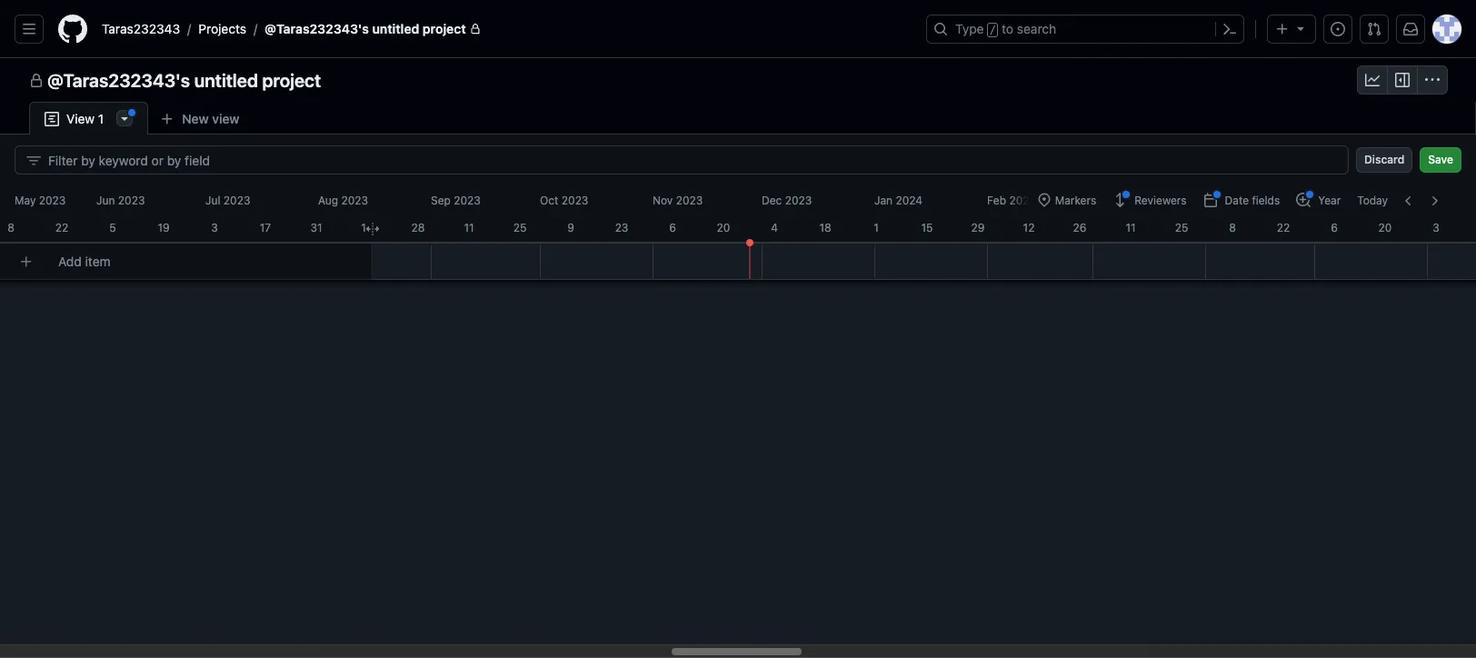 Task type: locate. For each thing, give the bounding box(es) containing it.
1 horizontal spatial untitled
[[372, 21, 419, 36]]

1 3 column header from the left
[[211, 214, 218, 236]]

menu bar containing markers
[[1029, 188, 1461, 214]]

6 column header down year
[[1331, 214, 1338, 236]]

1 horizontal spatial 3 column header
[[1433, 214, 1439, 236]]

0 horizontal spatial untitled
[[194, 70, 258, 91]]

cell
[[746, 239, 753, 246]]

3 column header
[[211, 214, 218, 236], [1433, 214, 1439, 236]]

unsaved changes image for date fields
[[1213, 191, 1220, 198]]

may 2024
[[1314, 194, 1365, 207]]

1 horizontal spatial unsaved changes image
[[1213, 191, 1220, 198]]

2 jun from the left
[[1427, 194, 1446, 207]]

2024 for jun 2024
[[1449, 194, 1476, 207]]

4 column header from the left
[[314, 214, 318, 236]]

jun
[[96, 194, 115, 207], [1427, 194, 1446, 207]]

2023 for nov 2023
[[676, 194, 703, 207]]

sc 9kayk9 0 image left view at the left top of page
[[45, 112, 59, 126]]

0 horizontal spatial 8 column header
[[7, 214, 14, 236]]

may inside column header
[[1314, 194, 1335, 207]]

project
[[423, 21, 466, 36], [262, 70, 321, 91]]

unsaved changes image for reviewers
[[1123, 191, 1130, 198]]

6 down year
[[1331, 221, 1338, 234]]

scroll to previous date range image
[[1401, 194, 1416, 208]]

sep 2023 column header
[[420, 185, 529, 214]]

untitled
[[372, 21, 419, 36], [194, 70, 258, 91]]

jun for jun 2024
[[1427, 194, 1446, 207]]

0 horizontal spatial 6
[[669, 221, 676, 234]]

markers button
[[1029, 188, 1104, 214]]

2024
[[896, 194, 923, 207], [1009, 194, 1036, 207], [1115, 194, 1142, 207], [1226, 194, 1253, 207], [1339, 194, 1365, 207], [1449, 194, 1476, 207]]

0 horizontal spatial project
[[262, 70, 321, 91]]

4 2023 from the left
[[341, 194, 368, 207]]

3 column header down scroll to next date range "icon"
[[1433, 214, 1439, 236]]

1 jun from the left
[[96, 194, 115, 207]]

2 horizontal spatial sc 9kayk9 0 image
[[1113, 193, 1127, 207]]

jul
[[205, 194, 220, 207]]

2 2024 from the left
[[1009, 194, 1036, 207]]

8 column header from the left
[[518, 214, 522, 236]]

3
[[211, 221, 218, 234], [1433, 221, 1439, 234]]

1 vertical spatial 1
[[874, 221, 879, 234]]

1 vertical spatial project
[[262, 70, 321, 91]]

1 may from the left
[[15, 194, 36, 207]]

0 horizontal spatial unsaved changes image
[[128, 109, 136, 116]]

tab list containing new view
[[29, 102, 280, 135]]

/ inside the type / to search
[[989, 24, 996, 36]]

2023 for jul 2023
[[223, 194, 250, 207]]

taras232343 link
[[95, 15, 187, 44]]

2023 for sep 2023
[[454, 194, 481, 207]]

1 horizontal spatial unsaved changes image
[[1306, 191, 1314, 198]]

tab list
[[29, 102, 280, 135]]

new view
[[182, 110, 239, 126]]

sep 2023
[[431, 194, 481, 207]]

1 vertical spatial @taras232343's
[[47, 70, 190, 91]]

project inside navigation
[[262, 70, 321, 91]]

sc 9kayk9 0 image
[[1365, 73, 1380, 87], [1395, 73, 1410, 87], [1425, 73, 1440, 87], [26, 153, 41, 168]]

2023
[[39, 194, 66, 207], [118, 194, 145, 207], [223, 194, 250, 207], [341, 194, 368, 207], [454, 194, 481, 207], [562, 194, 588, 207], [676, 194, 703, 207], [785, 194, 812, 207]]

2 may from the left
[[1314, 194, 1335, 207]]

reviewers button
[[1104, 188, 1195, 214]]

1 column header
[[874, 214, 879, 236]]

8 down apr 2024 on the top right
[[1229, 221, 1236, 234]]

0 horizontal spatial sc 9kayk9 0 image
[[29, 74, 44, 88]]

untitled left lock "icon"
[[372, 21, 419, 36]]

year
[[1318, 194, 1341, 207]]

4 2024 from the left
[[1226, 194, 1253, 207]]

date fields button
[[1195, 188, 1288, 214]]

untitled up view
[[194, 70, 258, 91]]

2 2023 from the left
[[118, 194, 145, 207]]

may inside column header
[[15, 194, 36, 207]]

1 horizontal spatial 6 column header
[[1331, 214, 1338, 236]]

9 column header
[[567, 214, 574, 236]]

/
[[187, 21, 191, 37], [254, 21, 257, 37], [989, 24, 996, 36]]

8 column header
[[7, 214, 14, 236], [1229, 214, 1236, 236]]

2023 for jun 2023
[[118, 194, 145, 207]]

0 horizontal spatial @taras232343's
[[47, 70, 190, 91]]

0 vertical spatial 1
[[98, 111, 104, 126]]

taras232343
[[102, 21, 180, 36]]

1 horizontal spatial 3
[[1433, 221, 1439, 234]]

nov
[[653, 194, 673, 207]]

add
[[58, 254, 82, 269]]

6 column header down the nov 2023
[[669, 214, 676, 236]]

unsaved changes image
[[1123, 191, 1130, 198], [1213, 191, 1220, 198]]

nov 2023 column header
[[642, 185, 751, 214]]

18 column header from the left
[[1282, 214, 1285, 236]]

3 column header down jul
[[211, 214, 218, 236]]

2023 for aug 2023
[[341, 194, 368, 207]]

0 vertical spatial sc 9kayk9 0 image
[[29, 74, 44, 88]]

6 column header
[[669, 214, 676, 236], [1331, 214, 1338, 236]]

1 inside view 1 link
[[98, 111, 104, 126]]

0 horizontal spatial 6 column header
[[669, 214, 676, 236]]

0 vertical spatial project
[[423, 21, 466, 36]]

/ left to
[[989, 24, 996, 36]]

sc 9kayk9 0 image up may 2023
[[26, 153, 41, 168]]

11 column header from the left
[[823, 214, 827, 236]]

1 down jan
[[874, 221, 879, 234]]

3 down jul
[[211, 221, 218, 234]]

menu bar inside 'add item' "tab panel"
[[1029, 188, 1461, 214]]

add item tab panel
[[0, 135, 1476, 658]]

nov 2023
[[653, 194, 703, 207]]

new
[[182, 110, 209, 126]]

1 6 column header from the left
[[669, 214, 676, 236]]

aug 2023 column header
[[307, 185, 420, 214]]

1 horizontal spatial 6
[[1331, 221, 1338, 234]]

projects
[[198, 21, 246, 36]]

may up "create new item or add existing item" image
[[15, 194, 36, 207]]

2 vertical spatial sc 9kayk9 0 image
[[1113, 193, 1127, 207]]

6 down the nov 2023
[[669, 221, 676, 234]]

1 horizontal spatial may
[[1314, 194, 1335, 207]]

5 2024 from the left
[[1339, 194, 1365, 207]]

jun for jun 2023
[[96, 194, 115, 207]]

8 down may 2023 column header
[[7, 221, 14, 234]]

2024 for feb 2024
[[1009, 194, 1036, 207]]

view
[[212, 110, 239, 126]]

drag to resize the table column image
[[365, 222, 380, 236]]

column header
[[60, 214, 64, 236], [162, 214, 165, 236], [264, 214, 267, 236], [314, 214, 318, 236], [365, 214, 369, 236], [416, 214, 420, 236], [467, 214, 471, 236], [518, 214, 522, 236], [620, 214, 623, 236], [722, 214, 725, 236], [823, 214, 827, 236], [925, 214, 929, 236], [976, 214, 980, 236], [1027, 214, 1031, 236], [1078, 214, 1082, 236], [1129, 214, 1132, 236], [1180, 214, 1183, 236], [1282, 214, 1285, 236], [1383, 214, 1387, 236]]

untitled inside project navigation
[[194, 70, 258, 91]]

1 vertical spatial sc 9kayk9 0 image
[[45, 112, 59, 126]]

sc 9kayk9 0 image right mar
[[1113, 193, 1127, 207]]

menu bar
[[1029, 188, 1461, 214]]

jun up 5 column header
[[96, 194, 115, 207]]

1 2024 from the left
[[896, 194, 923, 207]]

1 horizontal spatial project
[[423, 21, 466, 36]]

0 vertical spatial @taras232343's
[[265, 21, 369, 36]]

6 2023 from the left
[[562, 194, 588, 207]]

3 2023 from the left
[[223, 194, 250, 207]]

2 6 column header from the left
[[1331, 214, 1338, 236]]

add item grid
[[0, 185, 1476, 658]]

unsaved changes image left year
[[1306, 191, 1314, 198]]

0 horizontal spatial unsaved changes image
[[1123, 191, 1130, 198]]

today button
[[1349, 188, 1396, 214]]

may left today
[[1314, 194, 1335, 207]]

0 horizontal spatial 1
[[98, 111, 104, 126]]

8
[[7, 221, 14, 234], [1229, 221, 1236, 234]]

1 unsaved changes image from the left
[[1123, 191, 1130, 198]]

@taras232343's untitled project
[[265, 21, 466, 36], [47, 70, 321, 91]]

date fields
[[1225, 194, 1280, 207]]

jun inside jun 2023 column header
[[96, 194, 115, 207]]

unsaved changes image right mar
[[1123, 191, 1130, 198]]

0 vertical spatial untitled
[[372, 21, 419, 36]]

1
[[98, 111, 104, 126], [874, 221, 879, 234]]

1 horizontal spatial sc 9kayk9 0 image
[[45, 112, 59, 126]]

jun 2023 column header
[[85, 185, 194, 214]]

unsaved changes image
[[128, 109, 136, 116], [1306, 191, 1314, 198]]

9
[[567, 221, 574, 234]]

to
[[1002, 21, 1013, 36]]

projects link
[[191, 15, 254, 44]]

5 column header from the left
[[365, 214, 369, 236]]

0 horizontal spatial jun
[[96, 194, 115, 207]]

1 horizontal spatial 8 column header
[[1229, 214, 1236, 236]]

@taras232343's inside list
[[265, 21, 369, 36]]

1 2023 from the left
[[39, 194, 66, 207]]

year button
[[1288, 188, 1349, 214]]

mar
[[1092, 194, 1112, 207]]

1 vertical spatial unsaved changes image
[[1306, 191, 1314, 198]]

scroll to next date range image
[[1427, 194, 1441, 208]]

unsaved changes image inside date fields dropdown button
[[1213, 191, 1220, 198]]

cell inside add item grid
[[746, 239, 753, 246]]

sep
[[431, 194, 451, 207]]

5 2023 from the left
[[454, 194, 481, 207]]

2 6 from the left
[[1331, 221, 1338, 234]]

/ left projects
[[187, 21, 191, 37]]

6 2024 from the left
[[1449, 194, 1476, 207]]

/ right projects
[[254, 21, 257, 37]]

view filters region
[[15, 145, 1461, 175]]

4 column header
[[771, 214, 778, 236]]

0 vertical spatial unsaved changes image
[[128, 109, 136, 116]]

1 horizontal spatial 1
[[874, 221, 879, 234]]

1 horizontal spatial @taras232343's
[[265, 21, 369, 36]]

jun inside jun 2024 column header
[[1427, 194, 1446, 207]]

2 3 from the left
[[1433, 221, 1439, 234]]

jun right scroll to previous date range image
[[1427, 194, 1446, 207]]

14 column header from the left
[[1027, 214, 1031, 236]]

1 vertical spatial untitled
[[194, 70, 258, 91]]

7 2023 from the left
[[676, 194, 703, 207]]

may
[[15, 194, 36, 207], [1314, 194, 1335, 207]]

0 horizontal spatial 3 column header
[[211, 214, 218, 236]]

lock image
[[470, 24, 480, 35]]

Start typing to create a draft, or type hashtag to select a repository text field
[[40, 244, 373, 278]]

discard
[[1364, 153, 1404, 166]]

1 horizontal spatial 8
[[1229, 221, 1236, 234]]

2 horizontal spatial /
[[989, 24, 996, 36]]

0 horizontal spatial 8
[[7, 221, 14, 234]]

2023 inside "column header"
[[341, 194, 368, 207]]

unsaved changes image inside sorted by: reviewers ascending element
[[1123, 191, 1130, 198]]

unsaved changes image right view 1 on the left top of the page
[[128, 109, 136, 116]]

apr
[[1205, 194, 1223, 207]]

unsaved changes image left date
[[1213, 191, 1220, 198]]

apr 2024 column header
[[1194, 185, 1303, 214]]

sc 9kayk9 0 image inside sorted by: reviewers ascending element
[[1113, 193, 1127, 207]]

1 vertical spatial @taras232343's untitled project
[[47, 70, 321, 91]]

sc 9kayk9 0 image
[[29, 74, 44, 88], [45, 112, 59, 126], [1113, 193, 1127, 207]]

2 unsaved changes image from the left
[[1213, 191, 1220, 198]]

6
[[669, 221, 676, 234], [1331, 221, 1338, 234]]

2023 inside column header
[[39, 194, 66, 207]]

sc 9kayk9 0 image up view 1 link on the top left of page
[[29, 74, 44, 88]]

0 horizontal spatial 3
[[211, 221, 218, 234]]

@taras232343's
[[265, 21, 369, 36], [47, 70, 190, 91]]

/ for taras232343
[[187, 21, 191, 37]]

2 column header from the left
[[162, 214, 165, 236]]

1 right view at the left top of page
[[98, 111, 104, 126]]

markers
[[1055, 194, 1096, 207]]

1 horizontal spatial jun
[[1427, 194, 1446, 207]]

0 horizontal spatial may
[[15, 194, 36, 207]]

sc 9kayk9 0 image inside view 1 link
[[45, 112, 59, 126]]

0 horizontal spatial /
[[187, 21, 191, 37]]

3 down scroll to next date range "icon"
[[1433, 221, 1439, 234]]

1 inside add item grid
[[874, 221, 879, 234]]

new view button
[[148, 104, 251, 133]]

jul 2023 column header
[[194, 185, 307, 214]]

2023 for dec 2023
[[785, 194, 812, 207]]

8 2023 from the left
[[785, 194, 812, 207]]

search
[[1017, 21, 1056, 36]]

3 2024 from the left
[[1115, 194, 1142, 207]]

2 8 from the left
[[1229, 221, 1236, 234]]

2023 for oct 2023
[[562, 194, 588, 207]]

list
[[95, 15, 915, 44]]



Task type: vqa. For each thing, say whether or not it's contained in the screenshot.
repo forked image
no



Task type: describe. For each thing, give the bounding box(es) containing it.
may 2023 column header
[[4, 185, 116, 214]]

3 column header from the left
[[264, 214, 267, 236]]

jun 2024
[[1427, 194, 1476, 207]]

2024 for may 2024
[[1339, 194, 1365, 207]]

aug 2023
[[318, 194, 368, 207]]

view options for view 1 image
[[117, 111, 132, 125]]

10 column header from the left
[[722, 214, 725, 236]]

add item
[[58, 254, 111, 269]]

oct 2023
[[540, 194, 588, 207]]

may for may 2023
[[15, 194, 36, 207]]

19 column header from the left
[[1383, 214, 1387, 236]]

may for may 2024
[[1314, 194, 1335, 207]]

type / to search
[[955, 21, 1056, 36]]

date
[[1225, 194, 1249, 207]]

view
[[66, 111, 95, 126]]

dec
[[762, 194, 782, 207]]

5 column header
[[109, 214, 116, 236]]

issue opened image
[[1331, 22, 1345, 36]]

@taras232343's untitled project link
[[257, 15, 488, 44]]

taras232343 / projects /
[[102, 21, 257, 37]]

2 8 column header from the left
[[1229, 214, 1236, 236]]

/ for type
[[989, 24, 996, 36]]

list containing taras232343
[[95, 15, 915, 44]]

feb 2024
[[987, 194, 1036, 207]]

2024 for mar 2024
[[1115, 194, 1142, 207]]

plus image
[[1275, 22, 1290, 36]]

sc 9kayk9 0 image for reviewers
[[1113, 193, 1127, 207]]

4
[[771, 221, 778, 234]]

apr 2024
[[1205, 194, 1253, 207]]

7 column header from the left
[[467, 214, 471, 236]]

oct
[[540, 194, 558, 207]]

project inside list
[[423, 21, 466, 36]]

jan
[[874, 194, 893, 207]]

sc 9kayk9 0 image up save
[[1425, 73, 1440, 87]]

fields
[[1252, 194, 1280, 207]]

2 3 column header from the left
[[1433, 214, 1439, 236]]

17 column header from the left
[[1180, 214, 1183, 236]]

unsaved changes image inside year popup button
[[1306, 191, 1314, 198]]

view 1
[[66, 111, 104, 126]]

view 1 link
[[29, 102, 148, 135]]

12 column header from the left
[[925, 214, 929, 236]]

aug
[[318, 194, 338, 207]]

16 column header from the left
[[1129, 214, 1132, 236]]

create new item or add existing item image
[[19, 254, 34, 269]]

mar 2024
[[1092, 194, 1142, 207]]

0 vertical spatial @taras232343's untitled project
[[265, 21, 466, 36]]

sc 9kayk9 0 image down notifications image
[[1395, 73, 1410, 87]]

homepage image
[[58, 15, 87, 44]]

may 2023
[[15, 194, 66, 207]]

2023 for may 2023
[[39, 194, 66, 207]]

1 6 from the left
[[669, 221, 676, 234]]

Filter by keyword or by field field
[[48, 146, 1333, 174]]

dec 2023 column header
[[751, 185, 863, 214]]

sc 9kayk9 0 image inside project navigation
[[29, 74, 44, 88]]

notifications image
[[1403, 22, 1418, 36]]

1 column header from the left
[[60, 214, 64, 236]]

project navigation
[[0, 58, 1476, 102]]

5
[[109, 221, 116, 234]]

may 2024 column header
[[1303, 185, 1416, 214]]

save
[[1428, 153, 1453, 166]]

9 column header from the left
[[620, 214, 623, 236]]

sc 9kayk9 0 image down git pull request image
[[1365, 73, 1380, 87]]

jan 2024
[[874, 194, 923, 207]]

1 8 column header from the left
[[7, 214, 14, 236]]

1 horizontal spatial /
[[254, 21, 257, 37]]

triangle down image
[[1293, 21, 1308, 35]]

2024 for apr 2024
[[1226, 194, 1253, 207]]

1 3 from the left
[[211, 221, 218, 234]]

sc 9kayk9 0 image for view 1
[[45, 112, 59, 126]]

reviewers
[[1134, 194, 1187, 207]]

mar 2024 column header
[[1082, 185, 1194, 214]]

feb
[[987, 194, 1006, 207]]

jun 2024 column header
[[1416, 185, 1476, 214]]

type
[[955, 21, 984, 36]]

sc 9kayk9 0 image inside view filters region
[[26, 153, 41, 168]]

@taras232343's inside project navigation
[[47, 70, 190, 91]]

oct 2023 column header
[[529, 185, 642, 214]]

today
[[1357, 194, 1388, 207]]

1 8 from the left
[[7, 221, 14, 234]]

15 column header from the left
[[1078, 214, 1082, 236]]

item
[[85, 254, 111, 269]]

discard button
[[1356, 147, 1413, 173]]

jul 2023
[[205, 194, 250, 207]]

dec 2023
[[762, 194, 812, 207]]

command palette image
[[1222, 22, 1237, 36]]

sorted by: reviewers ascending element
[[1113, 191, 1187, 210]]

2024 for jan 2024
[[896, 194, 923, 207]]

jan 2024 column header
[[863, 185, 976, 214]]

calendar image
[[1203, 193, 1218, 207]]

jun 2023
[[96, 194, 145, 207]]

6 column header from the left
[[416, 214, 420, 236]]

git pull request image
[[1367, 22, 1381, 36]]

feb 2024 column header
[[976, 185, 1082, 214]]

save button
[[1420, 147, 1461, 173]]

13 column header from the left
[[976, 214, 980, 236]]

@taras232343's untitled project inside project navigation
[[47, 70, 321, 91]]



